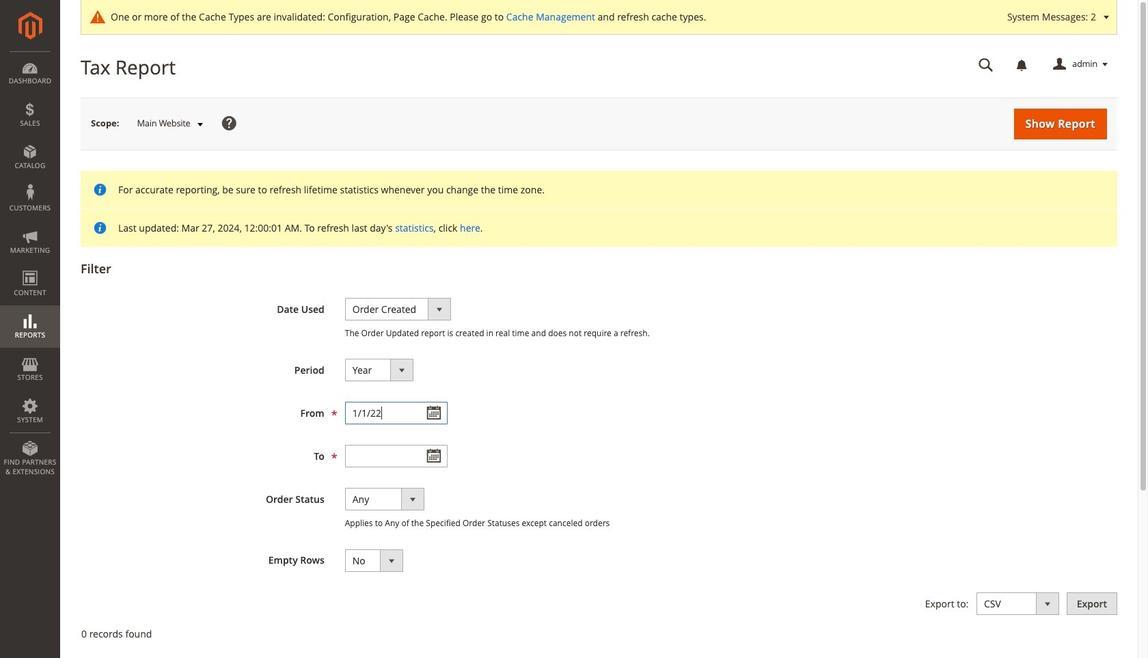 Task type: describe. For each thing, give the bounding box(es) containing it.
magento admin panel image
[[18, 12, 42, 40]]



Task type: vqa. For each thing, say whether or not it's contained in the screenshot.
first To text box from left
no



Task type: locate. For each thing, give the bounding box(es) containing it.
None text field
[[345, 402, 448, 425], [345, 445, 448, 468], [345, 402, 448, 425], [345, 445, 448, 468]]

None text field
[[970, 53, 1004, 77]]

menu bar
[[0, 51, 60, 484]]



